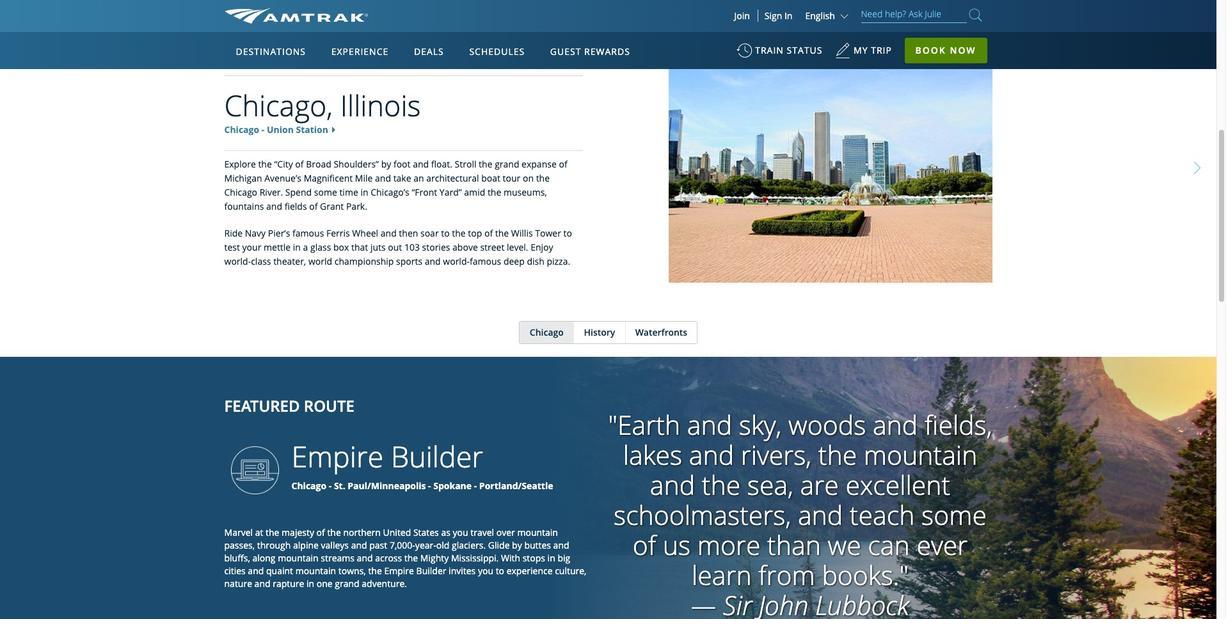 Task type: locate. For each thing, give the bounding box(es) containing it.
1 vertical spatial explore
[[224, 158, 256, 170]]

chicago left 'history' button
[[530, 326, 564, 339]]

a
[[303, 241, 308, 253]]

above
[[453, 241, 478, 253]]

train status
[[755, 44, 823, 56]]

famous up a
[[293, 227, 324, 239]]

1 horizontal spatial empire
[[384, 565, 414, 578]]

mile
[[355, 172, 373, 184]]

1 horizontal spatial some
[[922, 497, 987, 533]]

as
[[441, 527, 451, 539]]

1 vertical spatial some
[[922, 497, 987, 533]]

explore the "city of broad shoulders" by foot and float. stroll the grand expanse of michigan avenue's magnificent mile and take an architectural boat tour on the chicago river. spend some time in chicago's "front yard" amid the museums, fountains and fields of grant park.
[[224, 158, 568, 212]]

of left us
[[633, 528, 656, 563]]

"earth
[[608, 407, 681, 443]]

english
[[806, 10, 835, 22]]

dish
[[527, 255, 545, 268]]

0 horizontal spatial by
[[381, 158, 391, 170]]

glide
[[488, 540, 510, 552]]

explore inside explore the "city of broad shoulders" by foot and float. stroll the grand expanse of michigan avenue's magnificent mile and take an architectural boat tour on the chicago river. spend some time in chicago's "front yard" amid the museums, fountains and fields of grant park.
[[224, 158, 256, 170]]

fields,
[[925, 407, 993, 443]]

chicago, illinois chicago - union station
[[224, 86, 421, 136]]

you down mississippi.
[[478, 565, 494, 578]]

theater,
[[273, 255, 306, 268]]

featured route
[[224, 395, 355, 416]]

box
[[334, 241, 349, 253]]

by inside explore the "city of broad shoulders" by foot and float. stroll the grand expanse of michigan avenue's magnificent mile and take an architectural boat tour on the chicago river. spend some time in chicago's "front yard" amid the museums, fountains and fields of grant park.
[[381, 158, 391, 170]]

to right the soar
[[441, 227, 450, 239]]

explore up chicago,
[[224, 46, 270, 64]]

0 horizontal spatial grand
[[335, 578, 360, 590]]

explore up michigan
[[224, 158, 256, 170]]

the up above
[[452, 227, 466, 239]]

application
[[272, 107, 579, 286]]

0 vertical spatial builder
[[391, 437, 483, 476]]

1 horizontal spatial by
[[512, 540, 522, 552]]

to down with
[[496, 565, 504, 578]]

in left a
[[293, 241, 301, 253]]

join
[[735, 10, 750, 22]]

destinations button
[[231, 34, 311, 70]]

0 vertical spatial explore
[[224, 46, 270, 64]]

-
[[262, 124, 265, 136], [329, 480, 332, 492], [428, 480, 431, 492], [474, 480, 477, 492]]

your
[[242, 241, 261, 253]]

to
[[441, 227, 450, 239], [564, 227, 572, 239], [496, 565, 504, 578]]

builder inside empire builder chicago - st. paul/minneapolis - spokane - portland/seattle
[[391, 437, 483, 476]]

- left union
[[262, 124, 265, 136]]

pier's
[[268, 227, 290, 239]]

we
[[828, 528, 861, 563]]

of right fields
[[309, 200, 318, 212]]

fields
[[285, 200, 307, 212]]

grand up tour
[[495, 158, 519, 170]]

experience
[[331, 45, 389, 58]]

2 explore from the top
[[224, 158, 256, 170]]

1 vertical spatial you
[[478, 565, 494, 578]]

architectural
[[426, 172, 479, 184]]

of right top
[[485, 227, 493, 239]]

now
[[950, 44, 977, 56]]

featured
[[224, 395, 300, 416]]

explore for explore the "city of broad shoulders" by foot and float. stroll the grand expanse of michigan avenue's magnificent mile and take an architectural boat tour on the chicago river. spend some time in chicago's "front yard" amid the museums, fountains and fields of grant park.
[[224, 158, 256, 170]]

alpine
[[293, 540, 319, 552]]

0 vertical spatial some
[[314, 186, 337, 198]]

that
[[351, 241, 368, 253]]

builder inside marvel at the majesty of the northern united states as you travel over mountain passes, through alpine valleys and past 7,000-year-old glaciers. glide by buttes and bluffs, along mountain streams and across the mighty mississippi. with stops in big cities and quaint mountain towns, the empire builder invites you to experience culture, nature and rapture in one grand adventure.
[[416, 565, 447, 578]]

portland/seattle
[[479, 480, 553, 492]]

0 vertical spatial by
[[381, 158, 391, 170]]

in
[[361, 186, 368, 198], [293, 241, 301, 253], [548, 553, 556, 565], [307, 578, 314, 590]]

passes,
[[224, 540, 255, 552]]

1 horizontal spatial famous
[[470, 255, 501, 268]]

1 horizontal spatial grand
[[495, 158, 519, 170]]

over
[[497, 527, 515, 539]]

broad
[[306, 158, 331, 170]]

my
[[854, 44, 868, 56]]

to right tower
[[564, 227, 572, 239]]

expanse
[[522, 158, 557, 170]]

1 vertical spatial famous
[[470, 255, 501, 268]]

sky,
[[739, 407, 782, 443]]

us
[[663, 528, 691, 563]]

banner
[[0, 0, 1217, 296]]

1 vertical spatial grand
[[335, 578, 360, 590]]

- right spokane
[[474, 480, 477, 492]]

1 vertical spatial empire
[[384, 565, 414, 578]]

marvel
[[224, 527, 253, 539]]

of inside "earth and sky, woods and fields, lakes and rivers, the mountain and the sea, are excellent schoolmasters, and teach some of us more than we can ever learn from books."
[[633, 528, 656, 563]]

1 vertical spatial by
[[512, 540, 522, 552]]

museums,
[[504, 186, 547, 198]]

sign in
[[765, 10, 793, 22]]

spend
[[285, 186, 312, 198]]

yard"
[[440, 186, 462, 198]]

world- down test
[[224, 255, 251, 268]]

my trip button
[[835, 38, 892, 70]]

0 vertical spatial empire
[[292, 437, 384, 476]]

past
[[370, 540, 387, 552]]

empire down the across
[[384, 565, 414, 578]]

glaciers.
[[452, 540, 486, 552]]

- inside the chicago, illinois chicago - union station
[[262, 124, 265, 136]]

builder down 'mighty'
[[416, 565, 447, 578]]

through
[[257, 540, 291, 552]]

then
[[399, 227, 418, 239]]

explore
[[224, 46, 270, 64], [224, 158, 256, 170]]

soar
[[421, 227, 439, 239]]

guest rewards
[[550, 45, 630, 58]]

sign in button
[[765, 10, 793, 22]]

to inside marvel at the majesty of the northern united states as you travel over mountain passes, through alpine valleys and past 7,000-year-old glaciers. glide by buttes and bluffs, along mountain streams and across the mighty mississippi. with stops in big cities and quaint mountain towns, the empire builder invites you to experience culture, nature and rapture in one grand adventure.
[[496, 565, 504, 578]]

0 horizontal spatial you
[[453, 527, 468, 539]]

chicago left union
[[224, 124, 259, 136]]

0 horizontal spatial world-
[[224, 255, 251, 268]]

of right "city at the top left
[[295, 158, 304, 170]]

english button
[[806, 10, 852, 22]]

by up with
[[512, 540, 522, 552]]

explore the midwest
[[224, 46, 347, 64]]

in down mile
[[361, 186, 368, 198]]

at
[[255, 527, 263, 539]]

foot
[[394, 158, 411, 170]]

schoolmasters,
[[614, 497, 791, 533]]

chicago
[[224, 124, 259, 136], [224, 186, 257, 198], [530, 326, 564, 339], [292, 480, 327, 492]]

books."
[[822, 558, 909, 594]]

train
[[755, 44, 784, 56]]

stories
[[422, 241, 450, 253]]

0 vertical spatial you
[[453, 527, 468, 539]]

chicago down michigan
[[224, 186, 257, 198]]

station
[[296, 124, 328, 136]]

the left sea,
[[702, 467, 741, 503]]

chicago,
[[224, 86, 333, 125]]

pizza.
[[547, 255, 570, 268]]

1 horizontal spatial to
[[496, 565, 504, 578]]

street
[[480, 241, 505, 253]]

of right expanse
[[559, 158, 568, 170]]

culture,
[[555, 565, 587, 578]]

some inside explore the "city of broad shoulders" by foot and float. stroll the grand expanse of michigan avenue's magnificent mile and take an architectural boat tour on the chicago river. spend some time in chicago's "front yard" amid the museums, fountains and fields of grant park.
[[314, 186, 337, 198]]

builder up spokane
[[391, 437, 483, 476]]

0 horizontal spatial some
[[314, 186, 337, 198]]

some inside "earth and sky, woods and fields, lakes and rivers, the mountain and the sea, are excellent schoolmasters, and teach some of us more than we can ever learn from books."
[[922, 497, 987, 533]]

some
[[314, 186, 337, 198], [922, 497, 987, 533]]

wheel
[[352, 227, 378, 239]]

0 horizontal spatial empire
[[292, 437, 384, 476]]

chicago left st.
[[292, 480, 327, 492]]

1 horizontal spatial you
[[478, 565, 494, 578]]

you right as
[[453, 527, 468, 539]]

excellent
[[846, 467, 951, 503]]

chicago inside button
[[530, 326, 564, 339]]

world- down above
[[443, 255, 470, 268]]

1 explore from the top
[[224, 46, 270, 64]]

0 horizontal spatial famous
[[293, 227, 324, 239]]

famous down street
[[470, 255, 501, 268]]

book now button
[[905, 38, 987, 63]]

in left one
[[307, 578, 314, 590]]

more
[[698, 528, 761, 563]]

deals button
[[409, 34, 449, 70]]

of up valleys
[[317, 527, 325, 539]]

big
[[558, 553, 571, 565]]

1 horizontal spatial world-
[[443, 255, 470, 268]]

2 horizontal spatial to
[[564, 227, 572, 239]]

the down boat
[[488, 186, 501, 198]]

0 vertical spatial grand
[[495, 158, 519, 170]]

stroll
[[455, 158, 477, 170]]

0 vertical spatial famous
[[293, 227, 324, 239]]

empire up st.
[[292, 437, 384, 476]]

by left "foot"
[[381, 158, 391, 170]]

1 vertical spatial builder
[[416, 565, 447, 578]]

grand down towns,
[[335, 578, 360, 590]]

experience button
[[326, 34, 394, 70]]



Task type: vqa. For each thing, say whether or not it's contained in the screenshot.
the bottom added
no



Task type: describe. For each thing, give the bounding box(es) containing it.
experience
[[507, 565, 553, 578]]

learn
[[692, 558, 752, 594]]

deals
[[414, 45, 444, 58]]

states
[[413, 527, 439, 539]]

grand inside marvel at the majesty of the northern united states as you travel over mountain passes, through alpine valleys and past 7,000-year-old glaciers. glide by buttes and bluffs, along mountain streams and across the mighty mississippi. with stops in big cities and quaint mountain towns, the empire builder invites you to experience culture, nature and rapture in one grand adventure.
[[335, 578, 360, 590]]

grand inside explore the "city of broad shoulders" by foot and float. stroll the grand expanse of michigan avenue's magnificent mile and take an architectural boat tour on the chicago river. spend some time in chicago's "front yard" amid the museums, fountains and fields of grant park.
[[495, 158, 519, 170]]

the up street
[[495, 227, 509, 239]]

michigan
[[224, 172, 262, 184]]

0 horizontal spatial to
[[441, 227, 450, 239]]

7,000-
[[390, 540, 415, 552]]

waterfronts button
[[625, 322, 697, 344]]

with
[[501, 553, 520, 565]]

the up adventure.
[[368, 565, 382, 578]]

test
[[224, 241, 240, 253]]

by inside marvel at the majesty of the northern united states as you travel over mountain passes, through alpine valleys and past 7,000-year-old glaciers. glide by buttes and bluffs, along mountain streams and across the mighty mississippi. with stops in big cities and quaint mountain towns, the empire builder invites you to experience culture, nature and rapture in one grand adventure.
[[512, 540, 522, 552]]

search icon image
[[970, 6, 982, 24]]

regions map image
[[272, 107, 579, 286]]

rewards
[[584, 45, 630, 58]]

amtrak image
[[224, 8, 368, 24]]

1 world- from the left
[[224, 255, 251, 268]]

mississippi.
[[451, 553, 499, 565]]

across
[[375, 553, 402, 565]]

magnificent
[[304, 172, 353, 184]]

empire inside marvel at the majesty of the northern united states as you travel over mountain passes, through alpine valleys and past 7,000-year-old glaciers. glide by buttes and bluffs, along mountain streams and across the mighty mississippi. with stops in big cities and quaint mountain towns, the empire builder invites you to experience culture, nature and rapture in one grand adventure.
[[384, 565, 414, 578]]

ride navy pier's famous ferris wheel and then soar to the top of the willis tower to test your mettle in a glass box that juts out 103 stories above street level. enjoy world-class theater, world championship sports and world-famous deep dish pizza.
[[224, 227, 572, 268]]

empire inside empire builder chicago - st. paul/minneapolis - spokane - portland/seattle
[[292, 437, 384, 476]]

level.
[[507, 241, 529, 253]]

deep
[[504, 255, 525, 268]]

the up valleys
[[327, 527, 341, 539]]

nature
[[224, 578, 252, 590]]

2 world- from the left
[[443, 255, 470, 268]]

guest
[[550, 45, 582, 58]]

time
[[340, 186, 358, 198]]

quaint
[[266, 565, 293, 578]]

empire builder chicago - st. paul/minneapolis - spokane - portland/seattle
[[292, 437, 553, 492]]

explore for explore the midwest
[[224, 46, 270, 64]]

- left st.
[[329, 480, 332, 492]]

chicago inside the chicago, illinois chicago - union station
[[224, 124, 259, 136]]

union
[[267, 124, 294, 136]]

sports
[[396, 255, 423, 268]]

the left "city at the top left
[[258, 158, 272, 170]]

adventure.
[[362, 578, 407, 590]]

Please enter your search item search field
[[861, 6, 967, 23]]

on
[[523, 172, 534, 184]]

boat
[[482, 172, 501, 184]]

an
[[414, 172, 424, 184]]

the left midwest
[[274, 46, 293, 64]]

chicago's
[[371, 186, 410, 198]]

teach
[[850, 497, 915, 533]]

world
[[309, 255, 332, 268]]

103
[[405, 241, 420, 253]]

chicago inside explore the "city of broad shoulders" by foot and float. stroll the grand expanse of michigan avenue's magnificent mile and take an architectural boat tour on the chicago river. spend some time in chicago's "front yard" amid the museums, fountains and fields of grant park.
[[224, 186, 257, 198]]

spokane
[[434, 480, 472, 492]]

my trip
[[854, 44, 892, 56]]

tower
[[535, 227, 561, 239]]

sea,
[[748, 467, 794, 503]]

marvel at the majesty of the northern united states as you travel over mountain passes, through alpine valleys and past 7,000-year-old glaciers. glide by buttes and bluffs, along mountain streams and across the mighty mississippi. with stops in big cities and quaint mountain towns, the empire builder invites you to experience culture, nature and rapture in one grand adventure.
[[224, 527, 587, 590]]

the down expanse
[[536, 172, 550, 184]]

banner containing join
[[0, 0, 1217, 296]]

lakes
[[623, 437, 682, 473]]

the right rivers,
[[819, 437, 857, 473]]

than
[[768, 528, 821, 563]]

paul/minneapolis
[[348, 480, 426, 492]]

stops
[[523, 553, 545, 565]]

towns,
[[339, 565, 366, 578]]

join button
[[727, 10, 758, 22]]

in left 'big'
[[548, 553, 556, 565]]

invites
[[449, 565, 476, 578]]

mountain inside "earth and sky, woods and fields, lakes and rivers, the mountain and the sea, are excellent schoolmasters, and teach some of us more than we can ever learn from books."
[[864, 437, 978, 473]]

schedules
[[469, 45, 525, 58]]

the down 7,000-
[[404, 553, 418, 565]]

schedules link
[[464, 32, 530, 69]]

the up through
[[266, 527, 279, 539]]

navy
[[245, 227, 266, 239]]

in inside explore the "city of broad shoulders" by foot and float. stroll the grand expanse of michigan avenue's magnificent mile and take an architectural boat tour on the chicago river. spend some time in chicago's "front yard" amid the museums, fountains and fields of grant park.
[[361, 186, 368, 198]]

application inside banner
[[272, 107, 579, 286]]

guest rewards button
[[545, 34, 636, 70]]

streams
[[321, 553, 355, 565]]

- left spokane
[[428, 480, 431, 492]]

willis
[[511, 227, 533, 239]]

of inside ride navy pier's famous ferris wheel and then soar to the top of the willis tower to test your mettle in a glass box that juts out 103 stories above street level. enjoy world-class theater, world championship sports and world-famous deep dish pizza.
[[485, 227, 493, 239]]

river.
[[260, 186, 283, 198]]

the up boat
[[479, 158, 493, 170]]

northern
[[343, 527, 381, 539]]

valleys
[[321, 540, 349, 552]]

out
[[388, 241, 402, 253]]

old
[[436, 540, 450, 552]]

chicago button
[[520, 322, 574, 344]]

sign
[[765, 10, 783, 22]]

fountains
[[224, 200, 264, 212]]

illinois
[[340, 86, 421, 125]]

rapture
[[273, 578, 304, 590]]

woods
[[789, 407, 866, 443]]

book
[[916, 44, 947, 56]]

ferris
[[326, 227, 350, 239]]

of inside marvel at the majesty of the northern united states as you travel over mountain passes, through alpine valleys and past 7,000-year-old glaciers. glide by buttes and bluffs, along mountain streams and across the mighty mississippi. with stops in big cities and quaint mountain towns, the empire builder invites you to experience culture, nature and rapture in one grand adventure.
[[317, 527, 325, 539]]

tour
[[503, 172, 521, 184]]

trip
[[871, 44, 892, 56]]

along
[[253, 553, 276, 565]]

chicago - union station link
[[224, 124, 328, 136]]

st.
[[334, 480, 345, 492]]

chicago inside empire builder chicago - st. paul/minneapolis - spokane - portland/seattle
[[292, 480, 327, 492]]

in inside ride navy pier's famous ferris wheel and then soar to the top of the willis tower to test your mettle in a glass box that juts out 103 stories above street level. enjoy world-class theater, world championship sports and world-famous deep dish pizza.
[[293, 241, 301, 253]]

ride
[[224, 227, 243, 239]]

from
[[759, 558, 815, 594]]

route
[[304, 395, 355, 416]]

book now
[[916, 44, 977, 56]]

train status link
[[737, 38, 823, 70]]

championship
[[335, 255, 394, 268]]



